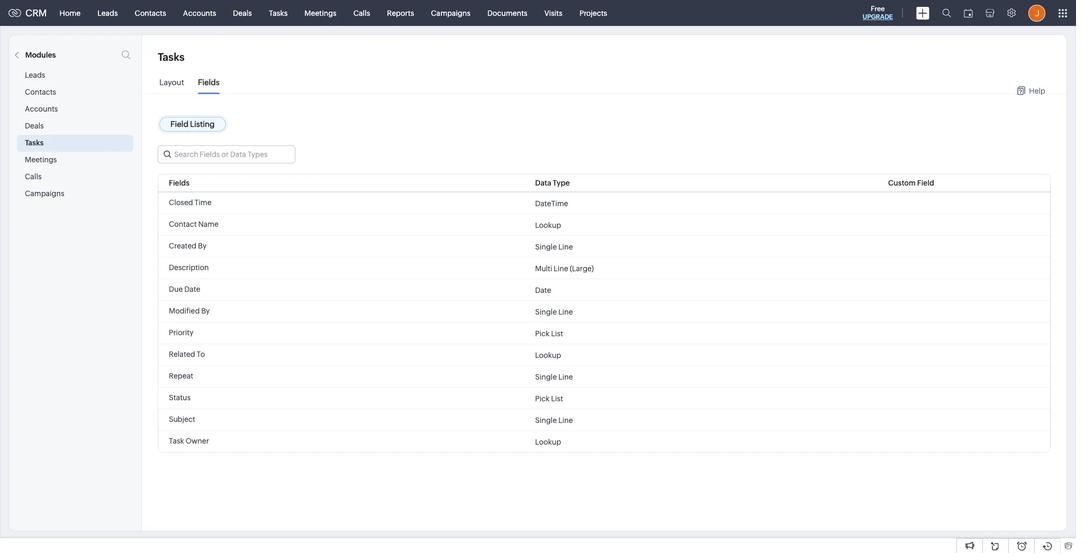 Task type: describe. For each thing, give the bounding box(es) containing it.
single line for modified by
[[535, 308, 573, 316]]

tasks link
[[261, 0, 296, 26]]

due
[[169, 285, 183, 294]]

1 horizontal spatial contacts
[[135, 9, 166, 17]]

created
[[169, 242, 197, 250]]

2 vertical spatial tasks
[[25, 139, 44, 147]]

reports
[[387, 9, 414, 17]]

0 vertical spatial meetings
[[305, 9, 337, 17]]

documents
[[488, 9, 528, 17]]

lookup for related to
[[535, 351, 561, 360]]

0 horizontal spatial accounts
[[25, 105, 58, 113]]

single for repeat
[[535, 373, 557, 382]]

time
[[195, 199, 212, 207]]

crm
[[25, 7, 47, 19]]

0 horizontal spatial meetings
[[25, 156, 57, 164]]

1 horizontal spatial deals
[[233, 9, 252, 17]]

meetings link
[[296, 0, 345, 26]]

1 vertical spatial contacts
[[25, 88, 56, 96]]

projects link
[[571, 0, 616, 26]]

type
[[553, 179, 570, 187]]

closed
[[169, 199, 193, 207]]

search image
[[943, 8, 952, 17]]

single for created by
[[535, 243, 557, 251]]

leads inside leads link
[[98, 9, 118, 17]]

closed time
[[169, 199, 212, 207]]

projects
[[580, 9, 608, 17]]

status
[[169, 394, 191, 402]]

description
[[169, 264, 209, 272]]

pick for status
[[535, 395, 550, 403]]

1 vertical spatial campaigns
[[25, 190, 64, 198]]

home
[[60, 9, 81, 17]]

accounts link
[[175, 0, 225, 26]]

contact name
[[169, 220, 219, 229]]

modified by
[[169, 307, 210, 316]]

to
[[197, 351, 205, 359]]

home link
[[51, 0, 89, 26]]

1 vertical spatial calls
[[25, 173, 42, 181]]

multi
[[535, 265, 552, 273]]

1 horizontal spatial campaigns
[[431, 9, 471, 17]]

field
[[918, 179, 935, 187]]

calls link
[[345, 0, 379, 26]]

0 vertical spatial accounts
[[183, 9, 216, 17]]

list for status
[[551, 395, 563, 403]]

list for priority
[[551, 330, 563, 338]]

line for modified by
[[559, 308, 573, 316]]

upgrade
[[863, 13, 893, 21]]

0 horizontal spatial fields
[[169, 179, 190, 187]]

custom
[[889, 179, 916, 187]]

(large)
[[570, 265, 594, 273]]

line for repeat
[[559, 373, 573, 382]]

related to
[[169, 351, 205, 359]]

1 vertical spatial deals
[[25, 122, 44, 130]]

line for created by
[[559, 243, 573, 251]]

single line for repeat
[[535, 373, 573, 382]]

2 horizontal spatial tasks
[[269, 9, 288, 17]]

create menu element
[[910, 0, 936, 26]]

subject
[[169, 416, 195, 424]]

free
[[871, 5, 885, 13]]

data
[[535, 179, 552, 187]]

single for modified by
[[535, 308, 557, 316]]

crm link
[[8, 7, 47, 19]]

line for description
[[554, 265, 569, 273]]

related
[[169, 351, 195, 359]]



Task type: vqa. For each thing, say whether or not it's contained in the screenshot.
topmost Leads
yes



Task type: locate. For each thing, give the bounding box(es) containing it.
by right created
[[198, 242, 207, 250]]

leads down modules
[[25, 71, 45, 79]]

contact
[[169, 220, 197, 229]]

lookup for task owner
[[535, 438, 561, 447]]

campaigns link
[[423, 0, 479, 26]]

1 vertical spatial fields
[[169, 179, 190, 187]]

name
[[198, 220, 219, 229]]

data type
[[535, 179, 570, 187]]

single line
[[535, 243, 573, 251], [535, 308, 573, 316], [535, 373, 573, 382], [535, 417, 573, 425]]

1 pick from the top
[[535, 330, 550, 338]]

0 vertical spatial pick list
[[535, 330, 563, 338]]

0 vertical spatial campaigns
[[431, 9, 471, 17]]

2 pick list from the top
[[535, 395, 563, 403]]

leads right home
[[98, 9, 118, 17]]

visits link
[[536, 0, 571, 26]]

tasks
[[269, 9, 288, 17], [158, 51, 185, 63], [25, 139, 44, 147]]

contacts
[[135, 9, 166, 17], [25, 88, 56, 96]]

0 vertical spatial pick
[[535, 330, 550, 338]]

date
[[184, 285, 200, 294], [535, 286, 551, 295]]

0 vertical spatial lookup
[[535, 221, 561, 230]]

pick list
[[535, 330, 563, 338], [535, 395, 563, 403]]

fields up closed
[[169, 179, 190, 187]]

1 lookup from the top
[[535, 221, 561, 230]]

0 horizontal spatial deals
[[25, 122, 44, 130]]

0 horizontal spatial leads
[[25, 71, 45, 79]]

1 horizontal spatial date
[[535, 286, 551, 295]]

help
[[1030, 87, 1046, 95]]

3 single from the top
[[535, 373, 557, 382]]

1 horizontal spatial calls
[[354, 9, 370, 17]]

repeat
[[169, 372, 193, 381]]

1 horizontal spatial leads
[[98, 9, 118, 17]]

2 lookup from the top
[[535, 351, 561, 360]]

fields link
[[198, 78, 220, 95]]

3 lookup from the top
[[535, 438, 561, 447]]

0 horizontal spatial campaigns
[[25, 190, 64, 198]]

accounts
[[183, 9, 216, 17], [25, 105, 58, 113]]

create menu image
[[917, 7, 930, 19]]

date down multi
[[535, 286, 551, 295]]

1 list from the top
[[551, 330, 563, 338]]

modified
[[169, 307, 200, 316]]

owner
[[186, 437, 209, 446]]

2 single from the top
[[535, 308, 557, 316]]

1 vertical spatial accounts
[[25, 105, 58, 113]]

list
[[551, 330, 563, 338], [551, 395, 563, 403]]

4 single from the top
[[535, 417, 557, 425]]

0 horizontal spatial date
[[184, 285, 200, 294]]

0 vertical spatial by
[[198, 242, 207, 250]]

pick list for priority
[[535, 330, 563, 338]]

1 vertical spatial by
[[201, 307, 210, 316]]

1 vertical spatial list
[[551, 395, 563, 403]]

single
[[535, 243, 557, 251], [535, 308, 557, 316], [535, 373, 557, 382], [535, 417, 557, 425]]

fields
[[198, 78, 220, 87], [169, 179, 190, 187]]

task owner
[[169, 437, 209, 446]]

1 single from the top
[[535, 243, 557, 251]]

3 single line from the top
[[535, 373, 573, 382]]

by
[[198, 242, 207, 250], [201, 307, 210, 316]]

1 vertical spatial pick
[[535, 395, 550, 403]]

modules
[[25, 51, 56, 59]]

profile image
[[1029, 5, 1046, 21]]

contacts link
[[126, 0, 175, 26]]

by right modified
[[201, 307, 210, 316]]

single line for created by
[[535, 243, 573, 251]]

leads
[[98, 9, 118, 17], [25, 71, 45, 79]]

1 horizontal spatial tasks
[[158, 51, 185, 63]]

free upgrade
[[863, 5, 893, 21]]

0 vertical spatial deals
[[233, 9, 252, 17]]

created by
[[169, 242, 207, 250]]

deals link
[[225, 0, 261, 26]]

1 vertical spatial tasks
[[158, 51, 185, 63]]

0 vertical spatial calls
[[354, 9, 370, 17]]

lookup
[[535, 221, 561, 230], [535, 351, 561, 360], [535, 438, 561, 447]]

pick for priority
[[535, 330, 550, 338]]

contacts down modules
[[25, 88, 56, 96]]

leads link
[[89, 0, 126, 26]]

layout
[[159, 78, 184, 87]]

lookup for contact name
[[535, 221, 561, 230]]

2 list from the top
[[551, 395, 563, 403]]

datetime
[[535, 199, 568, 208]]

documents link
[[479, 0, 536, 26]]

calls
[[354, 9, 370, 17], [25, 173, 42, 181]]

1 horizontal spatial accounts
[[183, 9, 216, 17]]

0 vertical spatial contacts
[[135, 9, 166, 17]]

2 pick from the top
[[535, 395, 550, 403]]

single for subject
[[535, 417, 557, 425]]

single line for subject
[[535, 417, 573, 425]]

fields right layout
[[198, 78, 220, 87]]

1 pick list from the top
[[535, 330, 563, 338]]

deals
[[233, 9, 252, 17], [25, 122, 44, 130]]

due date
[[169, 285, 200, 294]]

reports link
[[379, 0, 423, 26]]

0 vertical spatial tasks
[[269, 9, 288, 17]]

1 horizontal spatial fields
[[198, 78, 220, 87]]

contacts right leads link
[[135, 9, 166, 17]]

Search Fields or Data Types text field
[[158, 146, 295, 163]]

pick
[[535, 330, 550, 338], [535, 395, 550, 403]]

1 vertical spatial pick list
[[535, 395, 563, 403]]

layout link
[[159, 78, 184, 95]]

0 vertical spatial leads
[[98, 9, 118, 17]]

calendar image
[[964, 9, 973, 17]]

0 vertical spatial fields
[[198, 78, 220, 87]]

meetings
[[305, 9, 337, 17], [25, 156, 57, 164]]

visits
[[545, 9, 563, 17]]

task
[[169, 437, 184, 446]]

profile element
[[1023, 0, 1052, 26]]

0 horizontal spatial contacts
[[25, 88, 56, 96]]

0 horizontal spatial calls
[[25, 173, 42, 181]]

priority
[[169, 329, 194, 337]]

line for subject
[[559, 417, 573, 425]]

1 vertical spatial leads
[[25, 71, 45, 79]]

4 single line from the top
[[535, 417, 573, 425]]

campaigns
[[431, 9, 471, 17], [25, 190, 64, 198]]

by for created by
[[198, 242, 207, 250]]

1 single line from the top
[[535, 243, 573, 251]]

1 vertical spatial meetings
[[25, 156, 57, 164]]

multi line (large)
[[535, 265, 594, 273]]

2 single line from the top
[[535, 308, 573, 316]]

search element
[[936, 0, 958, 26]]

1 horizontal spatial meetings
[[305, 9, 337, 17]]

1 vertical spatial lookup
[[535, 351, 561, 360]]

2 vertical spatial lookup
[[535, 438, 561, 447]]

0 vertical spatial list
[[551, 330, 563, 338]]

custom field
[[889, 179, 935, 187]]

pick list for status
[[535, 395, 563, 403]]

by for modified by
[[201, 307, 210, 316]]

date right "due"
[[184, 285, 200, 294]]

0 horizontal spatial tasks
[[25, 139, 44, 147]]

line
[[559, 243, 573, 251], [554, 265, 569, 273], [559, 308, 573, 316], [559, 373, 573, 382], [559, 417, 573, 425]]



